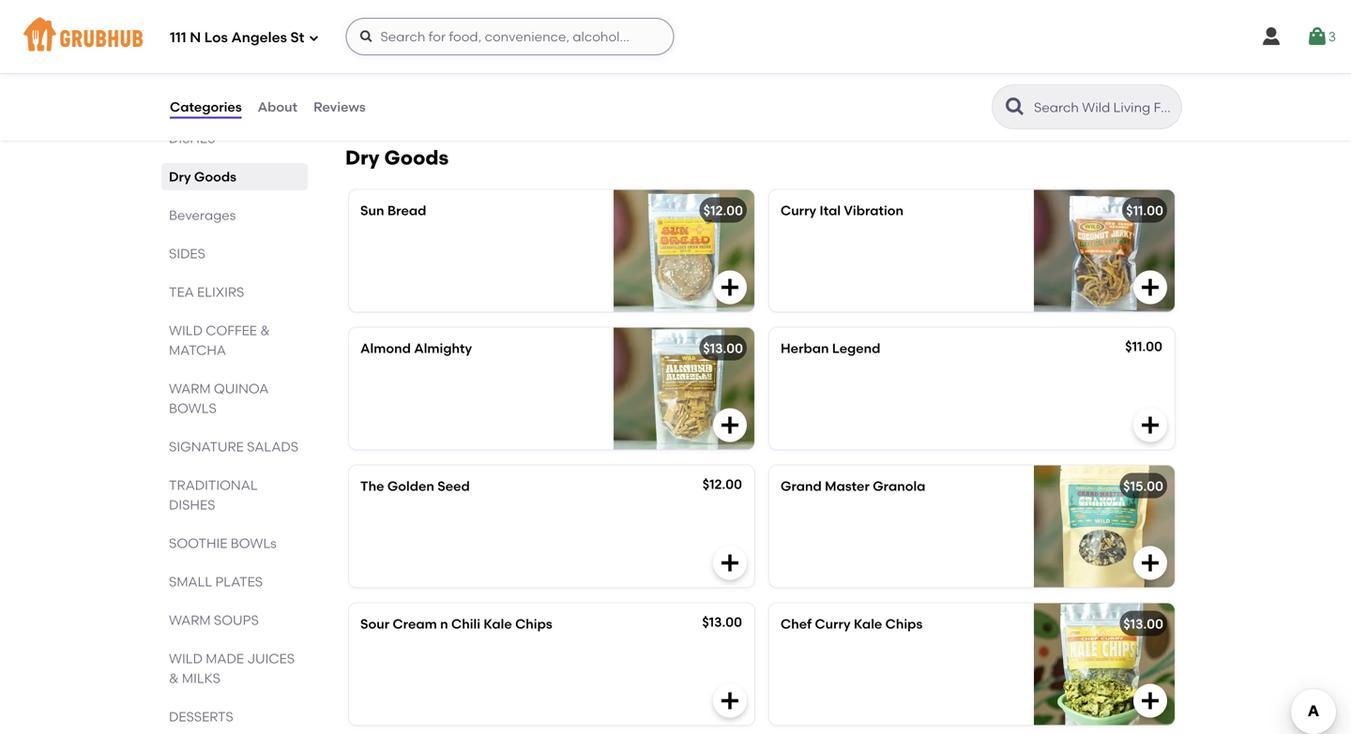 Task type: describe. For each thing, give the bounding box(es) containing it.
herbs
[[360, 63, 403, 79]]

soothie bowls tab
[[169, 534, 300, 554]]

0 vertical spatial $11.00
[[1126, 203, 1163, 218]]

almond almighty image
[[614, 328, 754, 450]]

n
[[190, 29, 201, 46]]

warm quinoa bowls tab
[[169, 379, 300, 418]]

los
[[204, 29, 228, 46]]

main navigation navigation
[[0, 0, 1351, 73]]

bread
[[387, 203, 426, 218]]

n
[[440, 616, 448, 632]]

Search for food, convenience, alcohol... search field
[[346, 18, 674, 55]]

herban
[[781, 340, 829, 356]]

almond almighty
[[360, 340, 472, 356]]

warm soups tab
[[169, 611, 300, 631]]

desserts
[[169, 709, 233, 725]]

$15.00
[[1123, 478, 1163, 494]]

herban legend
[[781, 340, 881, 356]]

wild for &
[[169, 651, 203, 667]]

salads
[[247, 439, 298, 455]]

macadamia alfredo · truffle oil steamed broccoli · fresh herbs button
[[349, 0, 754, 107]]

almond
[[360, 340, 411, 356]]

st
[[290, 29, 304, 46]]

1 kale from the left
[[484, 616, 512, 632]]

steamed
[[385, 44, 447, 60]]

111 n los angeles st
[[170, 29, 304, 46]]

0 vertical spatial $12.00
[[703, 203, 743, 218]]

juices
[[247, 651, 295, 667]]

chef
[[781, 616, 812, 632]]

chili
[[451, 616, 480, 632]]

dishes inside "traditional dishes"
[[169, 497, 215, 513]]

about
[[258, 99, 298, 115]]

grand master granola image
[[1034, 466, 1175, 588]]

wild coffee & matcha tab
[[169, 321, 300, 360]]

1 vertical spatial curry
[[815, 616, 851, 632]]

desserts tab
[[169, 707, 300, 727]]

warm quinoa bowls
[[169, 381, 269, 417]]

warm for dishes
[[169, 111, 211, 127]]

vibration
[[844, 203, 904, 218]]

grand master granola
[[781, 478, 926, 494]]

tea
[[169, 284, 194, 300]]

small
[[169, 574, 212, 590]]

plates
[[215, 574, 263, 590]]

1 horizontal spatial goods
[[384, 146, 449, 170]]

signature
[[169, 439, 244, 455]]

signature salads tab
[[169, 437, 300, 457]]

traditional
[[169, 478, 258, 494]]

elixirs
[[197, 284, 244, 300]]

pasta
[[214, 111, 254, 127]]

warm soups
[[169, 613, 259, 629]]

& inside wild made juices & milks
[[169, 671, 179, 687]]

categories button
[[169, 73, 243, 141]]

1 horizontal spatial dry
[[345, 146, 380, 170]]

the golden seed
[[360, 478, 470, 494]]

3 button
[[1306, 20, 1336, 53]]

111
[[170, 29, 186, 46]]

traditional dishes
[[169, 478, 258, 513]]

1 vertical spatial $12.00
[[703, 476, 742, 492]]

cream
[[393, 616, 437, 632]]

sour cream n chili kale chips
[[360, 616, 552, 632]]

sun
[[360, 203, 384, 218]]

beverages
[[169, 207, 236, 223]]

signature salads
[[169, 439, 298, 455]]

tea elixirs
[[169, 284, 244, 300]]



Task type: vqa. For each thing, say whether or not it's contained in the screenshot.
· to the bottom
yes



Task type: locate. For each thing, give the bounding box(es) containing it.
wild inside wild made juices & milks
[[169, 651, 203, 667]]

dry goods
[[345, 146, 449, 170], [169, 169, 236, 185]]

about button
[[257, 73, 298, 141]]

ital
[[820, 203, 841, 218]]

wild made juices & milks
[[169, 651, 295, 687]]

grand
[[781, 478, 822, 494]]

chef curry kale chips image
[[1034, 604, 1175, 726]]

0 horizontal spatial kale
[[484, 616, 512, 632]]

1 horizontal spatial chips
[[885, 616, 923, 632]]

dishes inside warm pasta dishes
[[169, 130, 215, 146]]

2 dishes from the top
[[169, 497, 215, 513]]

$11.00
[[1126, 203, 1163, 218], [1125, 339, 1163, 355]]

curry ital vibration
[[781, 203, 904, 218]]

svg image for $12.00
[[719, 276, 741, 299]]

golden
[[387, 478, 434, 494]]

dry goods up sun bread
[[345, 146, 449, 170]]

0 horizontal spatial dry goods
[[169, 169, 236, 185]]

& left milks
[[169, 671, 179, 687]]

sun bread image
[[614, 190, 754, 312]]

svg image
[[1260, 25, 1283, 48], [359, 29, 374, 44], [308, 32, 319, 44], [1139, 276, 1162, 299], [719, 414, 741, 437], [1139, 414, 1162, 437], [719, 552, 741, 575], [719, 690, 741, 712]]

milks
[[182, 671, 220, 687]]

almighty
[[414, 340, 472, 356]]

1 chips from the left
[[515, 616, 552, 632]]

soothie bowls
[[169, 536, 277, 552]]

wild coffee & matcha
[[169, 323, 270, 358]]

dishes down the traditional
[[169, 497, 215, 513]]

svg image for $15.00
[[1139, 552, 1162, 575]]

curry left ital
[[781, 203, 816, 218]]

wild made juices & milks tab
[[169, 649, 300, 689]]

0 horizontal spatial goods
[[194, 169, 236, 185]]

1 horizontal spatial &
[[260, 323, 270, 339]]

&
[[260, 323, 270, 339], [169, 671, 179, 687]]

fresh
[[530, 44, 571, 60]]

goods up bread
[[384, 146, 449, 170]]

1 dishes from the top
[[169, 130, 215, 146]]

macadamia alfredo · truffle oil steamed broccoli · fresh herbs
[[360, 25, 573, 79]]

dry inside tab
[[169, 169, 191, 185]]

2 wild from the top
[[169, 651, 203, 667]]

svg image for $13.00
[[1139, 690, 1162, 712]]

1 warm from the top
[[169, 111, 211, 127]]

0 vertical spatial warm
[[169, 111, 211, 127]]

oil
[[360, 44, 382, 60]]

chips
[[515, 616, 552, 632], [885, 616, 923, 632]]

categories
[[170, 99, 242, 115]]

wild up matcha
[[169, 323, 203, 339]]

3
[[1329, 28, 1336, 44]]

dry goods up beverages
[[169, 169, 236, 185]]

·
[[511, 25, 514, 40], [524, 44, 527, 60]]

wild for matcha
[[169, 323, 203, 339]]

0 vertical spatial ·
[[511, 25, 514, 40]]

warm
[[169, 111, 211, 127], [169, 381, 211, 397], [169, 613, 211, 629]]

1 vertical spatial &
[[169, 671, 179, 687]]

0 horizontal spatial ·
[[511, 25, 514, 40]]

sides
[[169, 246, 205, 262]]

sour
[[360, 616, 389, 632]]

curry right chef on the bottom
[[815, 616, 851, 632]]

warm down small
[[169, 613, 211, 629]]

0 vertical spatial dishes
[[169, 130, 215, 146]]

macadamia
[[360, 25, 444, 40]]

sides tab
[[169, 244, 300, 264]]

small plates
[[169, 574, 263, 590]]

0 vertical spatial curry
[[781, 203, 816, 218]]

dishes down categories
[[169, 130, 215, 146]]

coffee
[[206, 323, 257, 339]]

wild
[[169, 323, 203, 339], [169, 651, 203, 667]]

warm for bowls
[[169, 381, 211, 397]]

2 chips from the left
[[885, 616, 923, 632]]

svg image
[[1306, 25, 1329, 48], [719, 276, 741, 299], [1139, 552, 1162, 575], [1139, 690, 1162, 712]]

1 vertical spatial $11.00
[[1125, 339, 1163, 355]]

kale
[[484, 616, 512, 632], [854, 616, 882, 632]]

sun bread
[[360, 203, 426, 218]]

master
[[825, 478, 870, 494]]

2 vertical spatial warm
[[169, 613, 211, 629]]

goods inside tab
[[194, 169, 236, 185]]

1 vertical spatial wild
[[169, 651, 203, 667]]

broccoli
[[450, 44, 521, 60]]

dry up beverages
[[169, 169, 191, 185]]

1 wild from the top
[[169, 323, 203, 339]]

1 horizontal spatial ·
[[524, 44, 527, 60]]

1 horizontal spatial dry goods
[[345, 146, 449, 170]]

matcha
[[169, 342, 226, 358]]

0 horizontal spatial dry
[[169, 169, 191, 185]]

dry goods tab
[[169, 167, 300, 187]]

wild inside wild coffee & matcha
[[169, 323, 203, 339]]

chef curry kale chips
[[781, 616, 923, 632]]

dry goods inside tab
[[169, 169, 236, 185]]

0 horizontal spatial chips
[[515, 616, 552, 632]]

warm left pasta
[[169, 111, 211, 127]]

kale right the chili
[[484, 616, 512, 632]]

alfredo
[[447, 25, 508, 40]]

legend
[[832, 340, 881, 356]]

reviews button
[[313, 73, 367, 141]]

traditional dishes tab
[[169, 476, 300, 515]]

& right coffee in the left top of the page
[[260, 323, 270, 339]]

3 warm from the top
[[169, 613, 211, 629]]

warm up bowls
[[169, 381, 211, 397]]

warm pasta dishes tab
[[169, 109, 300, 148]]

1 horizontal spatial kale
[[854, 616, 882, 632]]

reviews
[[313, 99, 366, 115]]

0 vertical spatial wild
[[169, 323, 203, 339]]

curry
[[781, 203, 816, 218], [815, 616, 851, 632]]

the
[[360, 478, 384, 494]]

seed
[[437, 478, 470, 494]]

svg image inside 3 button
[[1306, 25, 1329, 48]]

bowls
[[231, 536, 277, 552]]

1 vertical spatial ·
[[524, 44, 527, 60]]

soothie
[[169, 536, 227, 552]]

quinoa
[[214, 381, 269, 397]]

$13.00 for chef curry kale chips
[[1123, 616, 1163, 632]]

soups
[[214, 613, 259, 629]]

warm inside warm quinoa bowls
[[169, 381, 211, 397]]

Search Wild Living Foods search field
[[1032, 99, 1176, 116]]

wild up milks
[[169, 651, 203, 667]]

curry ital vibration image
[[1034, 190, 1175, 312]]

· left "fresh"
[[524, 44, 527, 60]]

0 vertical spatial &
[[260, 323, 270, 339]]

0 horizontal spatial &
[[169, 671, 179, 687]]

warm inside tab
[[169, 613, 211, 629]]

warm pasta dishes
[[169, 111, 254, 146]]

· left truffle
[[511, 25, 514, 40]]

angeles
[[231, 29, 287, 46]]

1 vertical spatial warm
[[169, 381, 211, 397]]

kale right chef on the bottom
[[854, 616, 882, 632]]

granola
[[873, 478, 926, 494]]

bowls
[[169, 401, 217, 417]]

dishes
[[169, 130, 215, 146], [169, 497, 215, 513]]

goods
[[384, 146, 449, 170], [194, 169, 236, 185]]

& inside wild coffee & matcha
[[260, 323, 270, 339]]

2 warm from the top
[[169, 381, 211, 397]]

beverages tab
[[169, 205, 300, 225]]

2 kale from the left
[[854, 616, 882, 632]]

$12.00
[[703, 203, 743, 218], [703, 476, 742, 492]]

goods up beverages
[[194, 169, 236, 185]]

1 vertical spatial dishes
[[169, 497, 215, 513]]

$13.00
[[703, 340, 743, 356], [702, 614, 742, 630], [1123, 616, 1163, 632]]

$13.00 for almond almighty
[[703, 340, 743, 356]]

truffle
[[517, 25, 573, 40]]

dry
[[345, 146, 380, 170], [169, 169, 191, 185]]

warm inside warm pasta dishes
[[169, 111, 211, 127]]

made
[[206, 651, 244, 667]]

dry up sun
[[345, 146, 380, 170]]

pasta alfredo image
[[614, 0, 754, 107]]

search icon image
[[1004, 96, 1027, 118]]

tea elixirs tab
[[169, 282, 300, 302]]

small plates tab
[[169, 572, 300, 592]]



